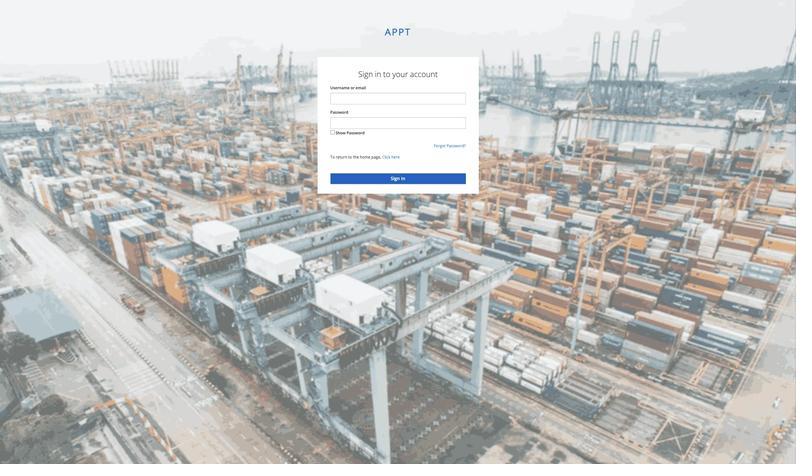Task type: describe. For each thing, give the bounding box(es) containing it.
forgot
[[434, 143, 446, 149]]

Show Password checkbox
[[331, 130, 335, 135]]

account
[[410, 69, 438, 79]]

to for your
[[384, 69, 391, 79]]

forgot password?
[[434, 143, 466, 149]]

username or email
[[331, 85, 366, 91]]

0 vertical spatial password
[[331, 110, 349, 115]]

1 vertical spatial password
[[347, 130, 365, 136]]

forgot password? link
[[434, 143, 466, 149]]

or
[[351, 85, 355, 91]]

Username or email text field
[[331, 93, 466, 105]]

home
[[360, 155, 371, 160]]

email
[[356, 85, 366, 91]]

appt
[[385, 25, 411, 38]]

show
[[336, 130, 346, 136]]

here
[[392, 155, 400, 160]]

in
[[375, 69, 382, 79]]



Task type: locate. For each thing, give the bounding box(es) containing it.
1 vertical spatial to
[[349, 155, 352, 160]]

to for the
[[349, 155, 352, 160]]

sign in to your account
[[359, 69, 438, 79]]

return
[[336, 155, 348, 160]]

click
[[382, 155, 391, 160]]

username
[[331, 85, 350, 91]]

Password password field
[[331, 118, 466, 129]]

None submit
[[331, 174, 466, 184]]

show password
[[336, 130, 365, 136]]

password?
[[447, 143, 466, 149]]

password
[[331, 110, 349, 115], [347, 130, 365, 136]]

sign
[[359, 69, 373, 79]]

0 horizontal spatial to
[[349, 155, 352, 160]]

to
[[331, 155, 335, 160]]

0 vertical spatial to
[[384, 69, 391, 79]]

1 horizontal spatial to
[[384, 69, 391, 79]]

password up show
[[331, 110, 349, 115]]

password right show
[[347, 130, 365, 136]]

to return to the home page, click here
[[331, 155, 400, 160]]

page,
[[372, 155, 381, 160]]

click here link
[[382, 155, 400, 160]]

to left the
[[349, 155, 352, 160]]

your
[[393, 69, 408, 79]]

the
[[353, 155, 359, 160]]

to
[[384, 69, 391, 79], [349, 155, 352, 160]]

to right in
[[384, 69, 391, 79]]



